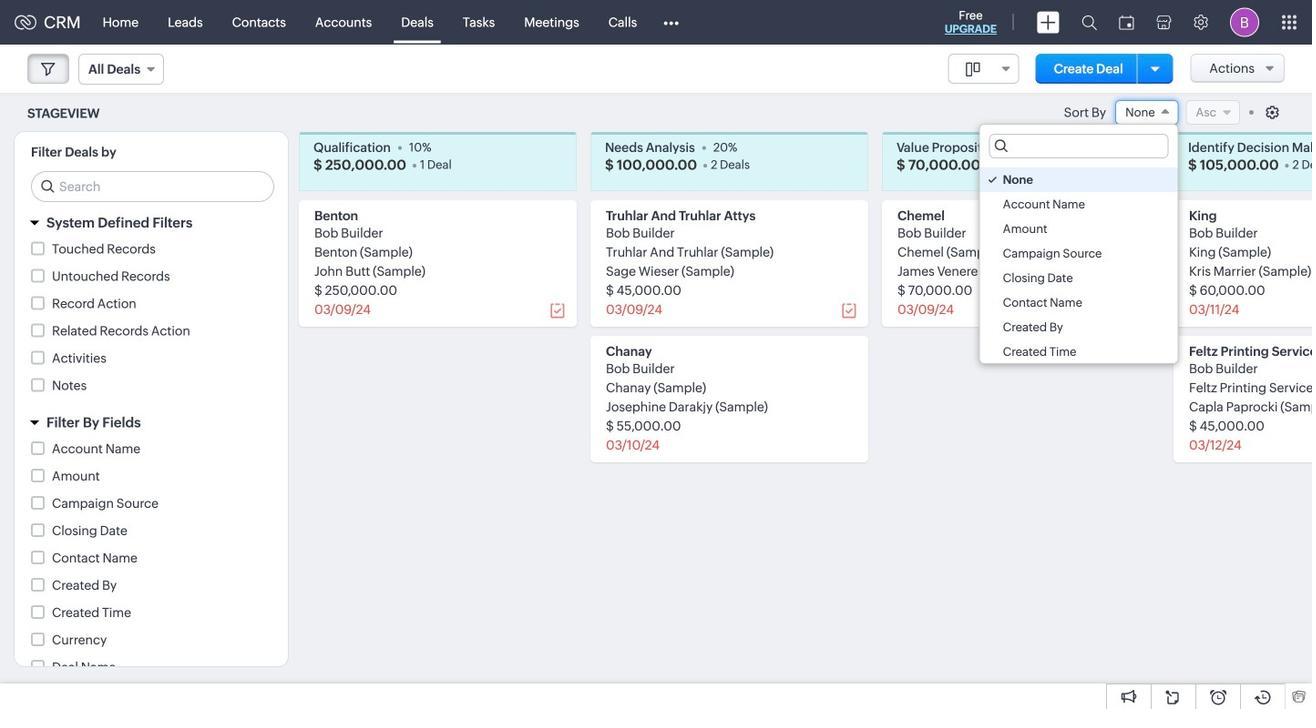 Task type: locate. For each thing, give the bounding box(es) containing it.
search element
[[1071, 0, 1108, 45]]

search image
[[1082, 15, 1097, 30]]

None text field
[[990, 135, 1168, 158]]

5 option from the top
[[980, 266, 1178, 291]]

6 option from the top
[[980, 291, 1178, 315]]

1 option from the top
[[980, 168, 1178, 192]]

None field
[[1115, 100, 1179, 125]]

option
[[980, 168, 1178, 192], [980, 192, 1178, 217], [980, 217, 1178, 241], [980, 241, 1178, 266], [980, 266, 1178, 291], [980, 291, 1178, 315], [980, 315, 1178, 340], [980, 340, 1178, 364]]

3 option from the top
[[980, 217, 1178, 241]]

list box
[[980, 163, 1178, 364]]



Task type: vqa. For each thing, say whether or not it's contained in the screenshot.
seventh 'option' from the top of the page
yes



Task type: describe. For each thing, give the bounding box(es) containing it.
Search text field
[[32, 172, 273, 201]]

8 option from the top
[[980, 340, 1178, 364]]

logo image
[[15, 15, 36, 30]]

2 option from the top
[[980, 192, 1178, 217]]

4 option from the top
[[980, 241, 1178, 266]]

7 option from the top
[[980, 315, 1178, 340]]



